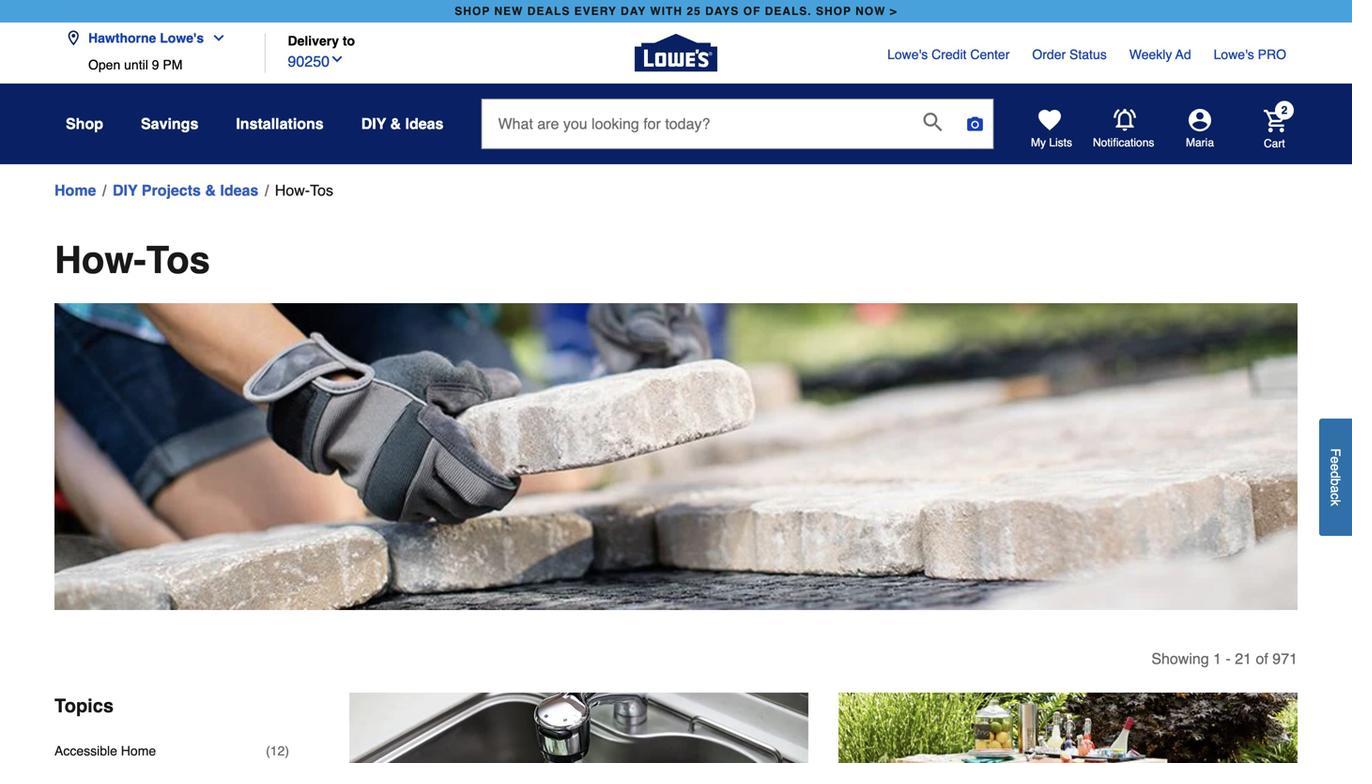 Task type: locate. For each thing, give the bounding box(es) containing it.
lowe's pro link
[[1214, 45, 1286, 64]]

weekly ad link
[[1129, 45, 1191, 64]]

how- inside how-tos button
[[275, 182, 310, 199]]

k
[[1328, 500, 1343, 506]]

0 horizontal spatial &
[[205, 182, 216, 199]]

25
[[687, 5, 701, 18]]

new
[[494, 5, 523, 18]]

1 horizontal spatial shop
[[816, 5, 852, 18]]

1 horizontal spatial how-tos
[[275, 182, 333, 199]]

2 e from the top
[[1328, 464, 1343, 471]]

day
[[621, 5, 646, 18]]

0 vertical spatial ideas
[[405, 115, 444, 132]]

hawthorne lowe's button
[[66, 19, 234, 57]]

0 vertical spatial how-tos
[[275, 182, 333, 199]]

credit
[[932, 47, 967, 62]]

to
[[343, 33, 355, 48]]

shop
[[455, 5, 490, 18], [816, 5, 852, 18]]

center
[[970, 47, 1010, 62]]

how-tos down projects
[[54, 238, 210, 282]]

lowe's home improvement lists image
[[1038, 109, 1061, 131]]

1 horizontal spatial lowe's
[[887, 47, 928, 62]]

0 horizontal spatial shop
[[455, 5, 490, 18]]

savings
[[141, 115, 198, 132]]

1 horizontal spatial &
[[390, 115, 401, 132]]

1 horizontal spatial how-
[[275, 182, 310, 199]]

location image
[[66, 31, 81, 46]]

tos down diy projects & ideas link
[[146, 238, 210, 282]]

None search field
[[481, 99, 994, 167]]

shop new deals every day with 25 days of deals. shop now > link
[[451, 0, 901, 23]]

lowe's
[[160, 31, 204, 46], [887, 47, 928, 62], [1214, 47, 1254, 62]]

e up "d"
[[1328, 456, 1343, 464]]

status
[[1070, 47, 1107, 62]]

diy & ideas button
[[361, 107, 444, 141]]

0 horizontal spatial tos
[[146, 238, 210, 282]]

1 horizontal spatial home
[[121, 744, 156, 759]]

9
[[152, 57, 159, 72]]

0 horizontal spatial home
[[54, 182, 96, 199]]

1 vertical spatial tos
[[146, 238, 210, 282]]

diy for diy projects & ideas
[[113, 182, 138, 199]]

shop left 'new'
[[455, 5, 490, 18]]

lowe's left credit
[[887, 47, 928, 62]]

diy projects & ideas link
[[113, 179, 258, 202]]

ad
[[1175, 47, 1191, 62]]

1 vertical spatial how-tos
[[54, 238, 210, 282]]

1
[[1213, 650, 1222, 668]]

lists
[[1049, 136, 1072, 149]]

installations button
[[236, 107, 324, 141]]

chevron down image
[[204, 31, 226, 46]]

diy
[[361, 115, 386, 132], [113, 182, 138, 199]]

1 shop from the left
[[455, 5, 490, 18]]

how-tos down installations button
[[275, 182, 333, 199]]

with
[[650, 5, 683, 18]]

0 vertical spatial home
[[54, 182, 96, 199]]

1 horizontal spatial tos
[[310, 182, 333, 199]]

lowe's left the pro
[[1214, 47, 1254, 62]]

e up "b"
[[1328, 464, 1343, 471]]

0 horizontal spatial how-
[[54, 238, 146, 282]]

1 vertical spatial home
[[121, 744, 156, 759]]

0 vertical spatial diy
[[361, 115, 386, 132]]

0 vertical spatial how-
[[275, 182, 310, 199]]

0 vertical spatial &
[[390, 115, 401, 132]]

every
[[574, 5, 617, 18]]

e
[[1328, 456, 1343, 464], [1328, 464, 1343, 471]]

1 vertical spatial ideas
[[220, 182, 258, 199]]

(
[[266, 744, 270, 759]]

delivery to
[[288, 33, 355, 48]]

a woman laying concrete pavers on paver base panels to create a paving stone walkway. image
[[54, 303, 1298, 610]]

how- down 'home' link
[[54, 238, 146, 282]]

a
[[1328, 486, 1343, 493]]

0 horizontal spatial how-tos
[[54, 238, 210, 282]]

open until 9 pm
[[88, 57, 183, 72]]

0 vertical spatial tos
[[310, 182, 333, 199]]

of
[[1256, 650, 1268, 668]]

lowe's up the pm
[[160, 31, 204, 46]]

( 12 )
[[266, 744, 289, 759]]

0 horizontal spatial diy
[[113, 182, 138, 199]]

ideas
[[405, 115, 444, 132], [220, 182, 258, 199]]

a cedar patio serving table with beverages on ice, glasses, lemons and limes and plates. image
[[838, 693, 1298, 763]]

1 horizontal spatial diy
[[361, 115, 386, 132]]

lowe's inside button
[[160, 31, 204, 46]]

tos down installations button
[[310, 182, 333, 199]]

projects
[[142, 182, 201, 199]]

savings button
[[141, 107, 198, 141]]

21
[[1235, 650, 1252, 668]]

accessible
[[54, 744, 117, 759]]

>
[[890, 5, 897, 18]]

how-tos
[[275, 182, 333, 199], [54, 238, 210, 282]]

diy for diy & ideas
[[361, 115, 386, 132]]

how- down installations button
[[275, 182, 310, 199]]

home right accessible
[[121, 744, 156, 759]]

90250 button
[[288, 48, 345, 73]]

home
[[54, 182, 96, 199], [121, 744, 156, 759]]

1 vertical spatial diy
[[113, 182, 138, 199]]

2 horizontal spatial lowe's
[[1214, 47, 1254, 62]]

& inside button
[[390, 115, 401, 132]]

1 vertical spatial how-
[[54, 238, 146, 282]]

hawthorne lowe's
[[88, 31, 204, 46]]

pro
[[1258, 47, 1286, 62]]

notifications
[[1093, 136, 1154, 149]]

hawthorne
[[88, 31, 156, 46]]

pm
[[163, 57, 183, 72]]

until
[[124, 57, 148, 72]]

shop new deals every day with 25 days of deals. shop now >
[[455, 5, 897, 18]]

how-
[[275, 182, 310, 199], [54, 238, 146, 282]]

1 horizontal spatial ideas
[[405, 115, 444, 132]]

ideas inside button
[[405, 115, 444, 132]]

d
[[1328, 471, 1343, 478]]

diy inside button
[[361, 115, 386, 132]]

accessible home
[[54, 744, 156, 759]]

home down shop button
[[54, 182, 96, 199]]

0 horizontal spatial lowe's
[[160, 31, 204, 46]]

&
[[390, 115, 401, 132], [205, 182, 216, 199]]

shop left now
[[816, 5, 852, 18]]

tos
[[310, 182, 333, 199], [146, 238, 210, 282]]



Task type: describe. For each thing, give the bounding box(es) containing it.
showing 1 - 21 of 971
[[1151, 650, 1298, 668]]

shop
[[66, 115, 103, 132]]

chevron down image
[[330, 52, 345, 67]]

)
[[285, 744, 289, 759]]

installations
[[236, 115, 324, 132]]

delivery
[[288, 33, 339, 48]]

lowe's pro
[[1214, 47, 1286, 62]]

order status
[[1032, 47, 1107, 62]]

lowe's home improvement notification center image
[[1114, 109, 1136, 131]]

f
[[1328, 448, 1343, 456]]

lowe's home improvement logo image
[[635, 12, 717, 94]]

camera image
[[966, 115, 984, 133]]

deals.
[[765, 5, 812, 18]]

my lists
[[1031, 136, 1072, 149]]

open
[[88, 57, 120, 72]]

tos inside button
[[310, 182, 333, 199]]

a person cleaning the kitchen sink. image
[[349, 693, 808, 763]]

diy & ideas
[[361, 115, 444, 132]]

diy projects & ideas
[[113, 182, 258, 199]]

my lists link
[[1031, 109, 1072, 150]]

1 vertical spatial &
[[205, 182, 216, 199]]

order status link
[[1032, 45, 1107, 64]]

971
[[1273, 650, 1298, 668]]

of
[[743, 5, 761, 18]]

12
[[270, 744, 285, 759]]

Search Query text field
[[482, 100, 908, 148]]

how-tos button
[[275, 179, 333, 202]]

weekly
[[1129, 47, 1172, 62]]

maria
[[1186, 136, 1214, 149]]

lowe's for lowe's credit center
[[887, 47, 928, 62]]

days
[[705, 5, 739, 18]]

lowe's credit center
[[887, 47, 1010, 62]]

lowe's home improvement cart image
[[1264, 110, 1286, 132]]

deals
[[527, 5, 570, 18]]

weekly ad
[[1129, 47, 1191, 62]]

1 e from the top
[[1328, 456, 1343, 464]]

2
[[1281, 104, 1288, 117]]

c
[[1328, 493, 1343, 500]]

showing
[[1151, 650, 1209, 668]]

2 shop from the left
[[816, 5, 852, 18]]

order
[[1032, 47, 1066, 62]]

maria button
[[1155, 109, 1245, 150]]

-
[[1226, 650, 1231, 668]]

cart
[[1264, 137, 1285, 150]]

home link
[[54, 179, 96, 202]]

my
[[1031, 136, 1046, 149]]

search image
[[923, 113, 942, 131]]

topics
[[54, 695, 114, 717]]

b
[[1328, 478, 1343, 486]]

lowe's credit center link
[[887, 45, 1010, 64]]

now
[[855, 5, 886, 18]]

0 horizontal spatial ideas
[[220, 182, 258, 199]]

f e e d b a c k button
[[1319, 419, 1352, 536]]

90250
[[288, 53, 330, 70]]

lowe's for lowe's pro
[[1214, 47, 1254, 62]]

f e e d b a c k
[[1328, 448, 1343, 506]]

shop button
[[66, 107, 103, 141]]



Task type: vqa. For each thing, say whether or not it's contained in the screenshot.
)
yes



